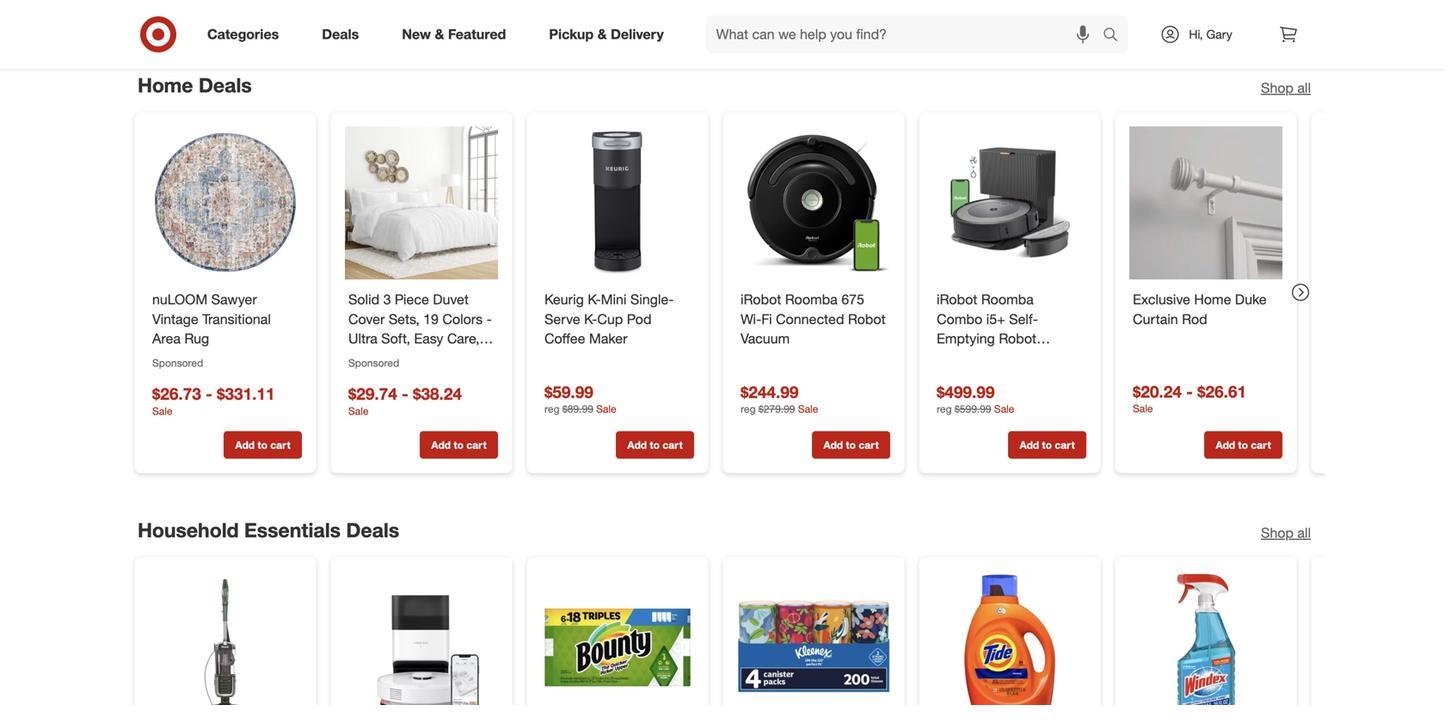 Task type: locate. For each thing, give the bounding box(es) containing it.
3 cart from the left
[[663, 439, 683, 452]]

2 all from the top
[[1298, 525, 1312, 541]]

shop all for household essentials deals
[[1262, 525, 1312, 541]]

to for $499.99
[[1043, 439, 1052, 452]]

1 vertical spatial vacuum
[[937, 350, 986, 367]]

irobot up the combo at the right top of page
[[937, 291, 978, 308]]

sponsored for $29.74 - $38.24
[[349, 357, 399, 370]]

irobot inside irobot roomba 675 wi-fi connected robot vacuum
[[741, 291, 782, 308]]

shop all link for home deals
[[1262, 78, 1312, 98]]

- inside $29.74 - $38.24 sale
[[402, 384, 409, 404]]

wrinkle
[[349, 350, 394, 367]]

vacuum inside irobot roomba combo i5+ self- emptying robot vacuum & mop
[[937, 350, 986, 367]]

reg inside $59.99 reg $89.99 sale
[[545, 403, 560, 416]]

robot down 675
[[848, 311, 886, 328]]

cart for $20.24 - $26.61
[[1252, 439, 1272, 452]]

sale down $26.73
[[152, 405, 173, 418]]

1 reg from the left
[[545, 403, 560, 416]]

shark navigator swivel pro pet upright vacuum with self-cleaning brushroll - zu51 image
[[149, 571, 302, 706], [149, 571, 302, 706]]

2 shop all link from the top
[[1262, 523, 1312, 543]]

deals right essentials
[[346, 518, 400, 542]]

6 cart from the left
[[1252, 439, 1272, 452]]

household essentials deals
[[138, 518, 400, 542]]

cart
[[270, 439, 291, 452], [467, 439, 487, 452], [663, 439, 683, 452], [859, 439, 879, 452], [1055, 439, 1075, 452], [1252, 439, 1272, 452]]

sale inside '$26.73 - $331.11 sale'
[[152, 405, 173, 418]]

3 add from the left
[[628, 439, 647, 452]]

4 add from the left
[[824, 439, 843, 452]]

0 vertical spatial vacuum
[[741, 331, 790, 347]]

$59.99
[[545, 382, 594, 402]]

2 shop all from the top
[[1262, 525, 1312, 541]]

2 horizontal spatial &
[[990, 350, 999, 367]]

sale for $499.99
[[995, 403, 1015, 416]]

0 horizontal spatial vacuum
[[741, 331, 790, 347]]

3 add to cart from the left
[[628, 439, 683, 452]]

add to cart
[[235, 439, 291, 452], [431, 439, 487, 452], [628, 439, 683, 452], [824, 439, 879, 452], [1020, 439, 1075, 452], [1216, 439, 1272, 452]]

transitional
[[202, 311, 271, 328]]

1 all from the top
[[1298, 80, 1312, 96]]

& right 'pickup'
[[598, 26, 607, 43]]

add for $244.99
[[824, 439, 843, 452]]

pickup & delivery link
[[535, 15, 686, 53]]

3 to from the left
[[650, 439, 660, 452]]

irobot roomba 675 wi-fi connected robot vacuum link
[[741, 290, 887, 349]]

shop all for home deals
[[1262, 80, 1312, 96]]

robot inside irobot roomba 675 wi-fi connected robot vacuum
[[848, 311, 886, 328]]

6 add to cart from the left
[[1216, 439, 1272, 452]]

cup
[[598, 311, 623, 328]]

tide high efficiency liquid laundry detergent - original image
[[934, 571, 1087, 706], [934, 571, 1087, 706]]

2 horizontal spatial sponsored
[[1274, 39, 1325, 52]]

0 vertical spatial robot
[[848, 311, 886, 328]]

0 horizontal spatial irobot
[[741, 291, 782, 308]]

2 horizontal spatial reg
[[937, 403, 952, 416]]

k- up maker
[[584, 311, 598, 328]]

5 add from the left
[[1020, 439, 1040, 452]]

4 to from the left
[[846, 439, 856, 452]]

becky
[[438, 350, 476, 367]]

reg
[[545, 403, 560, 416], [741, 403, 756, 416], [937, 403, 952, 416]]

0 vertical spatial shop all link
[[1262, 78, 1312, 98]]

0 horizontal spatial sponsored
[[152, 357, 203, 370]]

shop
[[1262, 80, 1294, 96], [1262, 525, 1294, 541]]

solid 3 piece duvet cover sets, 19 colors - ultra soft, easy care, wrinkle free - becky cameron image
[[345, 126, 498, 280], [345, 126, 498, 280]]

2 reg from the left
[[741, 403, 756, 416]]

0 vertical spatial shop all
[[1262, 80, 1312, 96]]

sale inside $20.24 - $26.61 sale
[[1133, 402, 1154, 415]]

add to cart button for $499.99
[[1009, 431, 1087, 459]]

sale for $59.99
[[597, 403, 617, 416]]

- inside '$26.73 - $331.11 sale'
[[206, 384, 212, 404]]

1 irobot from the left
[[741, 291, 782, 308]]

deals down categories
[[199, 73, 252, 97]]

1 shop from the top
[[1262, 80, 1294, 96]]

curtain
[[1133, 311, 1179, 328]]

1 horizontal spatial home
[[1195, 291, 1232, 308]]

vacuum inside irobot roomba 675 wi-fi connected robot vacuum
[[741, 331, 790, 347]]

add to cart button for $20.24
[[1205, 431, 1283, 459]]

irobot inside irobot roomba combo i5+ self- emptying robot vacuum & mop
[[937, 291, 978, 308]]

0 horizontal spatial &
[[435, 26, 444, 43]]

6 add to cart button from the left
[[1205, 431, 1283, 459]]

1 horizontal spatial &
[[598, 26, 607, 43]]

irobot up fi
[[741, 291, 782, 308]]

sale right $599.99
[[995, 403, 1015, 416]]

irobot for $499.99
[[937, 291, 978, 308]]

reg down '$59.99' at the bottom of page
[[545, 403, 560, 416]]

4 add to cart from the left
[[824, 439, 879, 452]]

$20.24 - $26.61 sale
[[1133, 382, 1247, 415]]

$499.99
[[937, 382, 995, 402]]

deals
[[322, 26, 359, 43], [199, 73, 252, 97], [346, 518, 400, 542]]

search button
[[1096, 15, 1137, 57]]

0 horizontal spatial reg
[[545, 403, 560, 416]]

0 vertical spatial home
[[138, 73, 193, 97]]

area
[[152, 331, 181, 347]]

irobot roomba combo i5+ self-emptying robot vacuum & mop image
[[934, 126, 1087, 280], [934, 126, 1087, 280]]

1 shop all link from the top
[[1262, 78, 1312, 98]]

kleenex perfect fit facial tissue - 4pk/50ct image
[[738, 571, 891, 706], [738, 571, 891, 706]]

keurig k-mini single- serve k-cup pod coffee maker link
[[545, 290, 691, 349]]

sale right the $279.99
[[798, 403, 819, 416]]

roomba
[[786, 291, 838, 308], [982, 291, 1034, 308]]

nuloom sawyer vintage transitional area rug link
[[152, 290, 299, 349]]

to for $59.99
[[650, 439, 660, 452]]

0 horizontal spatial robot
[[848, 311, 886, 328]]

home
[[138, 73, 193, 97], [1195, 291, 1232, 308]]

5 to from the left
[[1043, 439, 1052, 452]]

serve
[[545, 311, 581, 328]]

windex original blue glass cleaner spray - 26 fl oz image
[[1130, 571, 1283, 706], [1130, 571, 1283, 706]]

rug
[[185, 331, 209, 347]]

single-
[[631, 291, 674, 308]]

categories
[[207, 26, 279, 43]]

coffee
[[545, 331, 586, 347]]

reg down $244.99
[[741, 403, 756, 416]]

1 vertical spatial all
[[1298, 525, 1312, 541]]

1 horizontal spatial reg
[[741, 403, 756, 416]]

vacuum down fi
[[741, 331, 790, 347]]

5 cart from the left
[[1055, 439, 1075, 452]]

shop all link
[[1262, 78, 1312, 98], [1262, 523, 1312, 543]]

add to cart for $244.99
[[824, 439, 879, 452]]

pickup & delivery
[[549, 26, 664, 43]]

3 reg from the left
[[937, 403, 952, 416]]

sale inside $59.99 reg $89.99 sale
[[597, 403, 617, 416]]

- left the $38.24
[[402, 384, 409, 404]]

- left $26.61
[[1187, 382, 1194, 402]]

1 vertical spatial shop
[[1262, 525, 1294, 541]]

sponsored for $26.73 - $331.11
[[152, 357, 203, 370]]

0 horizontal spatial roomba
[[786, 291, 838, 308]]

mop
[[1003, 350, 1031, 367]]

robot inside irobot roomba combo i5+ self- emptying robot vacuum & mop
[[999, 331, 1037, 347]]

0 vertical spatial all
[[1298, 80, 1312, 96]]

add to cart for $59.99
[[628, 439, 683, 452]]

&
[[435, 26, 444, 43], [598, 26, 607, 43], [990, 350, 999, 367]]

reg inside $499.99 reg $599.99 sale
[[937, 403, 952, 416]]

deals left new
[[322, 26, 359, 43]]

sponsored right gary
[[1274, 39, 1325, 52]]

roomba for $244.99
[[786, 291, 838, 308]]

$244.99
[[741, 382, 799, 402]]

cart for $244.99
[[859, 439, 879, 452]]

sale right $89.99
[[597, 403, 617, 416]]

k-
[[588, 291, 601, 308], [584, 311, 598, 328]]

2 roomba from the left
[[982, 291, 1034, 308]]

robot up mop
[[999, 331, 1037, 347]]

sale inside $499.99 reg $599.99 sale
[[995, 403, 1015, 416]]

exclusive home duke curtain rod image
[[1130, 126, 1283, 280], [1130, 126, 1283, 280]]

$29.74 - $38.24 sale
[[349, 384, 462, 418]]

1 vertical spatial k-
[[584, 311, 598, 328]]

to
[[258, 439, 268, 452], [454, 439, 464, 452], [650, 439, 660, 452], [846, 439, 856, 452], [1043, 439, 1052, 452], [1239, 439, 1249, 452]]

& right new
[[435, 26, 444, 43]]

duke
[[1236, 291, 1267, 308]]

keurig k-mini single- serve k-cup pod coffee maker
[[545, 291, 674, 347]]

bounty select-a-size paper towels image
[[541, 571, 695, 706], [541, 571, 695, 706]]

roomba inside irobot roomba 675 wi-fi connected robot vacuum
[[786, 291, 838, 308]]

vacuum
[[741, 331, 790, 347], [937, 350, 986, 367]]

sale inside $29.74 - $38.24 sale
[[349, 405, 369, 418]]

1 add to cart button from the left
[[224, 431, 302, 459]]

shop for home deals
[[1262, 80, 1294, 96]]

1 vertical spatial shop all
[[1262, 525, 1312, 541]]

add
[[235, 439, 255, 452], [431, 439, 451, 452], [628, 439, 647, 452], [824, 439, 843, 452], [1020, 439, 1040, 452], [1216, 439, 1236, 452]]

& left mop
[[990, 350, 999, 367]]

nuloom sawyer vintage transitional area rug image
[[149, 126, 302, 280], [149, 126, 302, 280]]

sponsored up cameron
[[349, 357, 399, 370]]

6 add from the left
[[1216, 439, 1236, 452]]

1 vertical spatial robot
[[999, 331, 1037, 347]]

reg for $244.99
[[741, 403, 756, 416]]

i5+
[[987, 311, 1006, 328]]

6 to from the left
[[1239, 439, 1249, 452]]

new & featured
[[402, 26, 506, 43]]

1 vertical spatial home
[[1195, 291, 1232, 308]]

sponsored down area
[[152, 357, 203, 370]]

vintage
[[152, 311, 198, 328]]

vacuum down the emptying
[[937, 350, 986, 367]]

irobot
[[741, 291, 782, 308], [937, 291, 978, 308]]

robot
[[848, 311, 886, 328], [999, 331, 1037, 347]]

cover
[[349, 311, 385, 328]]

roomba up connected
[[786, 291, 838, 308]]

sponsored
[[1274, 39, 1325, 52], [152, 357, 203, 370], [349, 357, 399, 370]]

categories link
[[193, 15, 301, 53]]

- right $26.73
[[206, 384, 212, 404]]

1 horizontal spatial robot
[[999, 331, 1037, 347]]

0 vertical spatial k-
[[588, 291, 601, 308]]

sale down $29.74
[[349, 405, 369, 418]]

keurig k-mini single-serve k-cup pod coffee maker image
[[541, 126, 695, 280], [541, 126, 695, 280]]

combo
[[937, 311, 983, 328]]

- inside $20.24 - $26.61 sale
[[1187, 382, 1194, 402]]

2 irobot from the left
[[937, 291, 978, 308]]

roomba up i5+
[[982, 291, 1034, 308]]

reg down the $499.99 at the right of page
[[937, 403, 952, 416]]

shop all
[[1262, 80, 1312, 96], [1262, 525, 1312, 541]]

irobot roomba 675 wi-fi connected robot vacuum image
[[738, 126, 891, 280], [738, 126, 891, 280]]

2 vertical spatial deals
[[346, 518, 400, 542]]

sale
[[1133, 402, 1154, 415], [597, 403, 617, 416], [798, 403, 819, 416], [995, 403, 1015, 416], [152, 405, 173, 418], [349, 405, 369, 418]]

4 add to cart button from the left
[[812, 431, 891, 459]]

-
[[487, 311, 492, 328], [429, 350, 434, 367], [1187, 382, 1194, 402], [206, 384, 212, 404], [402, 384, 409, 404]]

1 horizontal spatial irobot
[[937, 291, 978, 308]]

reg inside the $244.99 reg $279.99 sale
[[741, 403, 756, 416]]

sale inside the $244.99 reg $279.99 sale
[[798, 403, 819, 416]]

sale for $244.99
[[798, 403, 819, 416]]

5 add to cart button from the left
[[1009, 431, 1087, 459]]

4 cart from the left
[[859, 439, 879, 452]]

sale down $20.24
[[1133, 402, 1154, 415]]

pickup
[[549, 26, 594, 43]]

1 horizontal spatial roomba
[[982, 291, 1034, 308]]

shop for household essentials deals
[[1262, 525, 1294, 541]]

k- up cup
[[588, 291, 601, 308]]

1 horizontal spatial vacuum
[[937, 350, 986, 367]]

1 vertical spatial shop all link
[[1262, 523, 1312, 543]]

5 add to cart from the left
[[1020, 439, 1075, 452]]

roomba inside irobot roomba combo i5+ self- emptying robot vacuum & mop
[[982, 291, 1034, 308]]

roomba for $499.99
[[982, 291, 1034, 308]]

0 vertical spatial deals
[[322, 26, 359, 43]]

2 shop from the top
[[1262, 525, 1294, 541]]

3 add to cart button from the left
[[616, 431, 695, 459]]

nuloom
[[152, 291, 208, 308]]

roborock q7 max+ cordless robot vacuum and mop with auto-empty dock pure app-controlled mopping image
[[345, 571, 498, 706], [345, 571, 498, 706]]

0 vertical spatial shop
[[1262, 80, 1294, 96]]

1 add from the left
[[235, 439, 255, 452]]

deals inside deals link
[[322, 26, 359, 43]]

vacuum for $244.99
[[741, 331, 790, 347]]

1 horizontal spatial sponsored
[[349, 357, 399, 370]]

deals link
[[307, 15, 381, 53]]

1 roomba from the left
[[786, 291, 838, 308]]

irobot roomba combo i5+ self- emptying robot vacuum & mop
[[937, 291, 1039, 367]]

1 shop all from the top
[[1262, 80, 1312, 96]]



Task type: vqa. For each thing, say whether or not it's contained in the screenshot.
Target
no



Task type: describe. For each thing, give the bounding box(es) containing it.
solid 3 piece duvet cover sets, 19 colors - ultra soft, easy care, wrinkle free - becky cameron link
[[349, 290, 495, 387]]

exclusive home duke curtain rod
[[1133, 291, 1267, 328]]

$244.99 reg $279.99 sale
[[741, 382, 819, 416]]

robot for $244.99
[[848, 311, 886, 328]]

advertisement element
[[120, 0, 1325, 38]]

free
[[398, 350, 425, 367]]

hi, gary
[[1190, 27, 1233, 42]]

1 vertical spatial deals
[[199, 73, 252, 97]]

- down easy
[[429, 350, 434, 367]]

keurig
[[545, 291, 584, 308]]

$599.99
[[955, 403, 992, 416]]

$26.73
[[152, 384, 201, 404]]

1 cart from the left
[[270, 439, 291, 452]]

new
[[402, 26, 431, 43]]

2 add from the left
[[431, 439, 451, 452]]

piece
[[395, 291, 429, 308]]

& for new
[[435, 26, 444, 43]]

& inside irobot roomba combo i5+ self- emptying robot vacuum & mop
[[990, 350, 999, 367]]

robot for $499.99
[[999, 331, 1037, 347]]

wi-
[[741, 311, 762, 328]]

$331.11
[[217, 384, 275, 404]]

$499.99 reg $599.99 sale
[[937, 382, 1015, 416]]

0 horizontal spatial home
[[138, 73, 193, 97]]

add for $20.24
[[1216, 439, 1236, 452]]

sets,
[[389, 311, 420, 328]]

pod
[[627, 311, 652, 328]]

$59.99 reg $89.99 sale
[[545, 382, 617, 416]]

- right colors
[[487, 311, 492, 328]]

2 to from the left
[[454, 439, 464, 452]]

3
[[383, 291, 391, 308]]

household
[[138, 518, 239, 542]]

self-
[[1010, 311, 1039, 328]]

essentials
[[244, 518, 341, 542]]

home inside exclusive home duke curtain rod
[[1195, 291, 1232, 308]]

solid 3 piece duvet cover sets, 19 colors - ultra soft, easy care, wrinkle free - becky cameron
[[349, 291, 492, 387]]

sale for $26.73 - $331.11
[[152, 405, 173, 418]]

- for $20.24 - $26.61
[[1187, 382, 1194, 402]]

irobot for $244.99
[[741, 291, 782, 308]]

19
[[424, 311, 439, 328]]

solid
[[349, 291, 380, 308]]

What can we help you find? suggestions appear below search field
[[706, 15, 1108, 53]]

reg for $59.99
[[545, 403, 560, 416]]

exclusive home duke curtain rod link
[[1133, 290, 1280, 329]]

$279.99
[[759, 403, 796, 416]]

2 add to cart button from the left
[[420, 431, 498, 459]]

cart for $499.99
[[1055, 439, 1075, 452]]

hi,
[[1190, 27, 1204, 42]]

$38.24
[[413, 384, 462, 404]]

$20.24
[[1133, 382, 1182, 402]]

- for $29.74 - $38.24
[[402, 384, 409, 404]]

maker
[[589, 331, 628, 347]]

care,
[[447, 331, 480, 347]]

reg for $499.99
[[937, 403, 952, 416]]

1 to from the left
[[258, 439, 268, 452]]

sale for $20.24 - $26.61
[[1133, 402, 1154, 415]]

cameron
[[349, 370, 405, 387]]

all for home deals
[[1298, 80, 1312, 96]]

irobot roomba 675 wi-fi connected robot vacuum
[[741, 291, 886, 347]]

to for $20.24
[[1239, 439, 1249, 452]]

featured
[[448, 26, 506, 43]]

to for $244.99
[[846, 439, 856, 452]]

sale for $29.74 - $38.24
[[349, 405, 369, 418]]

emptying
[[937, 331, 996, 347]]

add for $59.99
[[628, 439, 647, 452]]

2 add to cart from the left
[[431, 439, 487, 452]]

add to cart for $20.24
[[1216, 439, 1272, 452]]

add for $499.99
[[1020, 439, 1040, 452]]

$29.74
[[349, 384, 397, 404]]

irobot roomba combo i5+ self- emptying robot vacuum & mop link
[[937, 290, 1084, 367]]

add to cart button for $59.99
[[616, 431, 695, 459]]

$89.99
[[563, 403, 594, 416]]

connected
[[776, 311, 845, 328]]

fi
[[762, 311, 772, 328]]

all for household essentials deals
[[1298, 525, 1312, 541]]

- for $26.73 - $331.11
[[206, 384, 212, 404]]

new & featured link
[[387, 15, 528, 53]]

cart for $59.99
[[663, 439, 683, 452]]

2 cart from the left
[[467, 439, 487, 452]]

exclusive
[[1133, 291, 1191, 308]]

shop all link for household essentials deals
[[1262, 523, 1312, 543]]

home deals
[[138, 73, 252, 97]]

duvet
[[433, 291, 469, 308]]

search
[[1096, 28, 1137, 44]]

ultra
[[349, 331, 378, 347]]

1 add to cart from the left
[[235, 439, 291, 452]]

soft,
[[381, 331, 410, 347]]

colors
[[443, 311, 483, 328]]

mini
[[601, 291, 627, 308]]

$26.61
[[1198, 382, 1247, 402]]

675
[[842, 291, 865, 308]]

delivery
[[611, 26, 664, 43]]

add to cart for $499.99
[[1020, 439, 1075, 452]]

$26.73 - $331.11 sale
[[152, 384, 275, 418]]

nuloom sawyer vintage transitional area rug
[[152, 291, 271, 347]]

rod
[[1183, 311, 1208, 328]]

vacuum for $499.99
[[937, 350, 986, 367]]

add to cart button for $244.99
[[812, 431, 891, 459]]

& for pickup
[[598, 26, 607, 43]]

gary
[[1207, 27, 1233, 42]]

sawyer
[[211, 291, 257, 308]]

easy
[[414, 331, 444, 347]]



